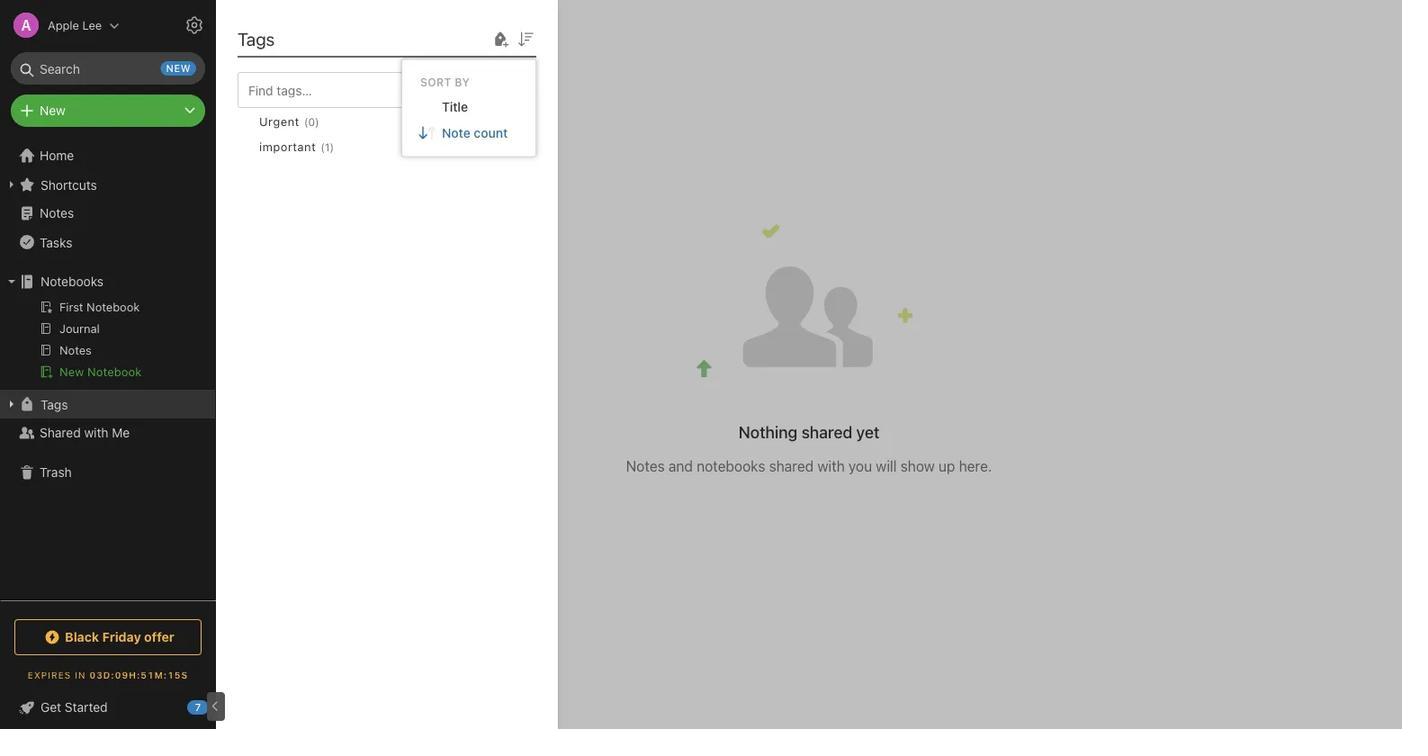 Task type: locate. For each thing, give the bounding box(es) containing it.
urgent
[[259, 115, 300, 128]]

0
[[308, 116, 315, 128]]

shared with me up 0
[[243, 25, 366, 46]]

here.
[[959, 458, 992, 475]]

shared right settings icon at the left of page
[[243, 25, 299, 46]]

note
[[442, 125, 471, 140]]

1 vertical spatial me
[[112, 425, 130, 440]]

home
[[40, 148, 74, 163]]

tags right settings icon at the left of page
[[238, 28, 275, 49]]

Find tags… text field
[[239, 78, 515, 102]]

tag actions image
[[334, 140, 363, 154]]

dropdown list menu
[[402, 94, 536, 145]]

( for urgent
[[304, 116, 308, 128]]

with
[[303, 25, 336, 46], [84, 425, 109, 440], [818, 458, 845, 475]]

row group containing urgent
[[238, 108, 551, 185]]

important ( 1 )
[[259, 140, 334, 154]]

Search text field
[[23, 52, 193, 85]]

tree containing home
[[0, 141, 216, 600]]

1 horizontal spatial shared with me
[[243, 25, 366, 46]]

0 vertical spatial with
[[303, 25, 336, 46]]

new
[[166, 63, 191, 74]]

) inside urgent ( 0 )
[[315, 116, 319, 128]]

you
[[849, 458, 873, 475]]

new
[[40, 103, 66, 118], [59, 365, 84, 379]]

0 horizontal spatial )
[[315, 116, 319, 128]]

expand notebooks image
[[5, 275, 19, 289]]

0 horizontal spatial shared
[[40, 425, 81, 440]]

0 horizontal spatial with
[[84, 425, 109, 440]]

0 vertical spatial notes
[[40, 206, 74, 221]]

03d:09h:51m:15s
[[90, 670, 188, 680]]

1 horizontal spatial notes
[[626, 458, 665, 475]]

with down tags button
[[84, 425, 109, 440]]

shared with me down tags button
[[40, 425, 130, 440]]

shared
[[802, 423, 853, 442], [769, 458, 814, 475]]

1 horizontal spatial )
[[330, 141, 334, 154]]

shortcuts button
[[0, 170, 215, 199]]

apple
[[48, 18, 79, 32]]

) for urgent
[[315, 116, 319, 128]]

create new tag image
[[490, 28, 511, 50]]

in
[[75, 670, 86, 680]]

new notebook button
[[0, 361, 215, 383]]

show
[[901, 458, 935, 475]]

0 horizontal spatial (
[[304, 116, 308, 128]]

) inside important ( 1 )
[[330, 141, 334, 154]]

0 vertical spatial shared
[[802, 423, 853, 442]]

new left notebook
[[59, 365, 84, 379]]

note count
[[442, 125, 508, 140]]

1 horizontal spatial me
[[341, 25, 366, 46]]

( for important
[[321, 141, 325, 154]]

1 horizontal spatial tags
[[238, 28, 275, 49]]

2 vertical spatial with
[[818, 458, 845, 475]]

yet
[[857, 423, 880, 442]]

1 vertical spatial with
[[84, 425, 109, 440]]

expires
[[28, 670, 71, 680]]

me up 'find tags…' text field
[[341, 25, 366, 46]]

shared with me link
[[0, 419, 215, 447]]

new for new
[[40, 103, 66, 118]]

0 vertical spatial shared with me
[[243, 25, 366, 46]]

( up important ( 1 )
[[304, 116, 308, 128]]

notes inside shared with me element
[[626, 458, 665, 475]]

0 vertical spatial tags
[[238, 28, 275, 49]]

1 vertical spatial notes
[[626, 458, 665, 475]]

tags
[[238, 28, 275, 49], [41, 397, 68, 412]]

shared down nothing shared yet on the right bottom
[[769, 458, 814, 475]]

1 horizontal spatial (
[[321, 141, 325, 154]]

notes left and
[[626, 458, 665, 475]]

1 vertical spatial (
[[321, 141, 325, 154]]

notebooks link
[[0, 267, 215, 296]]

up
[[939, 458, 956, 475]]

Tag actions field
[[334, 137, 363, 157]]

with left you
[[818, 458, 845, 475]]

tree
[[0, 141, 216, 600]]

row group
[[238, 108, 551, 185]]

notes up tasks
[[40, 206, 74, 221]]

notes for notes
[[40, 206, 74, 221]]

shared with me
[[243, 25, 366, 46], [40, 425, 130, 440]]

and
[[669, 458, 693, 475]]

0 vertical spatial (
[[304, 116, 308, 128]]

expand tags image
[[5, 397, 19, 411]]

me down tags button
[[112, 425, 130, 440]]

0 horizontal spatial shared with me
[[40, 425, 130, 440]]

7
[[195, 702, 201, 714]]

by
[[455, 76, 470, 89]]

nothing shared yet
[[739, 423, 880, 442]]

1 vertical spatial shared
[[769, 458, 814, 475]]

1 vertical spatial new
[[59, 365, 84, 379]]

1 vertical spatial )
[[330, 141, 334, 154]]

0 vertical spatial new
[[40, 103, 66, 118]]

) for important
[[330, 141, 334, 154]]

notes
[[40, 206, 74, 221], [626, 458, 665, 475]]

( left tag actions field
[[321, 141, 325, 154]]

with up 'find tags…' text field
[[303, 25, 336, 46]]

Sort field
[[515, 27, 537, 50]]

shortcuts
[[41, 177, 97, 192]]

new notebook
[[59, 365, 142, 379]]

shared up trash
[[40, 425, 81, 440]]

new button
[[11, 95, 205, 127]]

offer
[[144, 630, 175, 645]]

urgent ( 0 )
[[259, 115, 319, 128]]

new inside 'popup button'
[[40, 103, 66, 118]]

0 horizontal spatial tags
[[41, 397, 68, 412]]

tags right expand tags 'image'
[[41, 397, 68, 412]]

tasks
[[40, 235, 72, 250]]

)
[[315, 116, 319, 128], [330, 141, 334, 154]]

black friday offer button
[[14, 619, 202, 655]]

0 vertical spatial )
[[315, 116, 319, 128]]

title
[[442, 100, 468, 114]]

get
[[41, 700, 61, 715]]

new up "home"
[[40, 103, 66, 118]]

2 horizontal spatial with
[[818, 458, 845, 475]]

shared up notes and notebooks shared with you will show up here.
[[802, 423, 853, 442]]

( inside urgent ( 0 )
[[304, 116, 308, 128]]

sort options image
[[515, 28, 537, 50]]

shared
[[243, 25, 299, 46], [40, 425, 81, 440]]

started
[[65, 700, 108, 715]]

0 vertical spatial shared
[[243, 25, 299, 46]]

1 horizontal spatial shared
[[243, 25, 299, 46]]

1 vertical spatial tags
[[41, 397, 68, 412]]

( inside important ( 1 )
[[321, 141, 325, 154]]

0 horizontal spatial notes
[[40, 206, 74, 221]]

important
[[259, 140, 316, 154]]

tags inside button
[[41, 397, 68, 412]]

0 vertical spatial me
[[341, 25, 366, 46]]

(
[[304, 116, 308, 128], [321, 141, 325, 154]]

me
[[341, 25, 366, 46], [112, 425, 130, 440]]

home link
[[0, 141, 216, 170]]

Help and Learning task checklist field
[[0, 693, 216, 722]]

new inside new notebook button
[[59, 365, 84, 379]]

sort
[[420, 76, 452, 89]]



Task type: describe. For each thing, give the bounding box(es) containing it.
1 vertical spatial shared
[[40, 425, 81, 440]]

notes and notebooks shared with you will show up here.
[[626, 458, 992, 475]]

0 horizontal spatial me
[[112, 425, 130, 440]]

new notebook group
[[0, 296, 215, 390]]

settings image
[[184, 14, 205, 36]]

sort by
[[420, 76, 470, 89]]

notebooks
[[41, 274, 104, 289]]

tasks button
[[0, 228, 215, 257]]

1
[[325, 141, 330, 154]]

notes link
[[0, 199, 215, 228]]

lee
[[82, 18, 102, 32]]

new search field
[[23, 52, 196, 85]]

new for new notebook
[[59, 365, 84, 379]]

notes for notes and notebooks shared with you will show up here.
[[626, 458, 665, 475]]

apple lee
[[48, 18, 102, 32]]

title link
[[402, 94, 536, 120]]

get started
[[41, 700, 108, 715]]

will
[[876, 458, 897, 475]]

count
[[474, 125, 508, 140]]

notebook
[[87, 365, 142, 379]]

nothing
[[739, 423, 798, 442]]

tags button
[[0, 390, 215, 419]]

shared with me element
[[216, 0, 1403, 729]]

friday
[[102, 630, 141, 645]]

note count link
[[402, 120, 536, 145]]

1 vertical spatial shared with me
[[40, 425, 130, 440]]

click to collapse image
[[209, 696, 223, 718]]

black
[[65, 630, 99, 645]]

Account field
[[0, 7, 120, 43]]

trash link
[[0, 458, 215, 487]]

expires in 03d:09h:51m:15s
[[28, 670, 188, 680]]

black friday offer
[[65, 630, 175, 645]]

1 horizontal spatial with
[[303, 25, 336, 46]]

trash
[[40, 465, 72, 480]]

notebooks
[[697, 458, 766, 475]]



Task type: vqa. For each thing, say whether or not it's contained in the screenshot.
More actions 'field'
no



